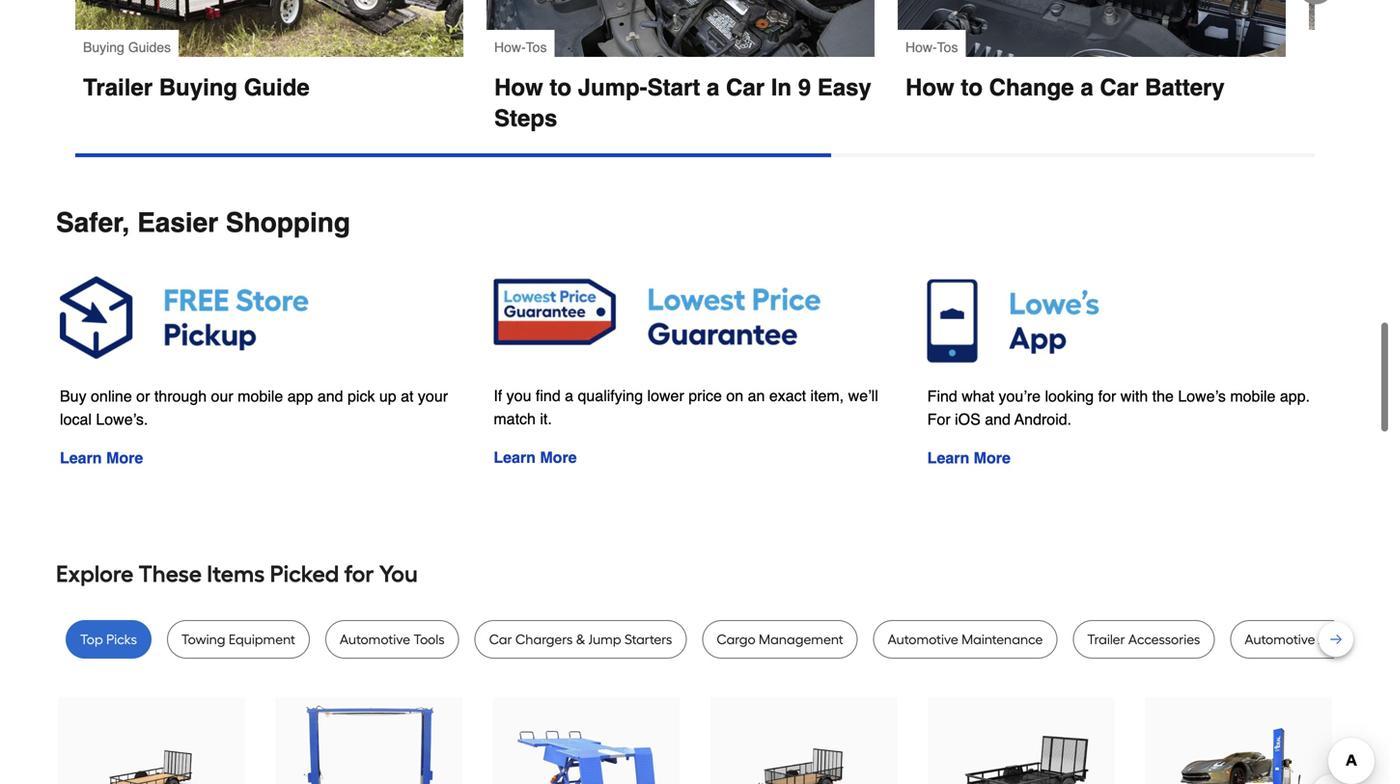 Task type: locate. For each thing, give the bounding box(es) containing it.
car left the "in"
[[726, 74, 765, 101]]

and right app
[[317, 387, 343, 405]]

2 to from the left
[[961, 74, 983, 101]]

1 vertical spatial buying
[[159, 74, 238, 101]]

how to jump-start a car in 9 easy steps
[[494, 74, 878, 132]]

0 horizontal spatial a
[[565, 387, 573, 405]]

learn down for
[[927, 449, 969, 467]]

a
[[707, 74, 720, 101], [1081, 74, 1093, 101], [565, 387, 573, 405]]

to
[[550, 74, 571, 101], [961, 74, 983, 101]]

2 horizontal spatial more
[[974, 449, 1011, 467]]

0 horizontal spatial tos
[[526, 40, 547, 55]]

buying
[[83, 40, 124, 55], [159, 74, 238, 101]]

9
[[798, 74, 811, 101]]

learn down local
[[60, 449, 102, 467]]

starters
[[625, 632, 672, 648]]

2 horizontal spatial car
[[1100, 74, 1138, 101]]

free store pickup. image
[[60, 269, 463, 366]]

a right change
[[1081, 74, 1093, 101]]

0 vertical spatial and
[[317, 387, 343, 405]]

0 horizontal spatial more
[[106, 449, 143, 467]]

carry-on trailer 6.3-ft x 10-ft treated lumber utility trailer with ramp gate (2115-lb capacity) image
[[729, 700, 878, 785]]

trailer for trailer buying guide
[[83, 74, 153, 101]]

car left chargers
[[489, 632, 512, 648]]

how for how to change a car battery
[[905, 74, 954, 101]]

buying down guides
[[159, 74, 238, 101]]

1 accessories from the left
[[1128, 632, 1200, 648]]

0 horizontal spatial and
[[317, 387, 343, 405]]

learn more for match
[[494, 449, 577, 467]]

2 horizontal spatial learn more link
[[927, 449, 1011, 467]]

to inside how to jump-start a car in 9 easy steps
[[550, 74, 571, 101]]

for for picked
[[344, 560, 374, 588]]

more down ios
[[974, 449, 1011, 467]]

picked
[[270, 560, 339, 588]]

chargers
[[515, 632, 573, 648]]

a person connecting the red clamp on a jumper cable to the positive terminal on a dead car battery. image
[[487, 0, 875, 57]]

explore
[[56, 560, 134, 588]]

more for lowe's.
[[106, 449, 143, 467]]

to left change
[[961, 74, 983, 101]]

jump
[[589, 632, 621, 648]]

exact
[[769, 387, 806, 405]]

learn more link down it.
[[494, 449, 577, 467]]

1 horizontal spatial for
[[1098, 387, 1116, 405]]

learn for if you find a qualifying lower price on an exact item, we'll match it.
[[494, 449, 536, 467]]

0 horizontal spatial how-tos
[[494, 40, 547, 55]]

learn more link down lowe's.
[[60, 449, 143, 467]]

1 horizontal spatial how
[[905, 74, 954, 101]]

easier
[[137, 208, 218, 238]]

learn more link
[[494, 449, 577, 467], [60, 449, 143, 467], [927, 449, 1011, 467]]

learn more down it.
[[494, 449, 577, 467]]

automotive for automotive accessories
[[1245, 632, 1315, 648]]

android.
[[1014, 411, 1072, 429]]

shopping
[[226, 208, 350, 238]]

0 vertical spatial trailer
[[83, 74, 153, 101]]

how-
[[494, 40, 526, 55], [905, 40, 937, 55]]

0 horizontal spatial for
[[344, 560, 374, 588]]

0 vertical spatial for
[[1098, 387, 1116, 405]]

how for how to jump-start a car in 9 easy steps
[[494, 74, 543, 101]]

1 horizontal spatial car
[[726, 74, 765, 101]]

your
[[418, 387, 448, 405]]

2 how- from the left
[[905, 40, 937, 55]]

more for android.
[[974, 449, 1011, 467]]

scrollbar
[[75, 153, 831, 157]]

tos for jump-
[[526, 40, 547, 55]]

0 horizontal spatial how
[[494, 74, 543, 101]]

0 horizontal spatial how-
[[494, 40, 526, 55]]

carry-on trailer 5-ft x 8-ft steel mesh utility trailer with ramp gate (1625-lb capacity) image
[[947, 700, 1096, 785]]

2 how-tos from the left
[[905, 40, 958, 55]]

learn more down lowe's.
[[60, 449, 143, 467]]

for left with
[[1098, 387, 1116, 405]]

0 horizontal spatial learn more link
[[60, 449, 143, 467]]

tos
[[526, 40, 547, 55], [937, 40, 958, 55]]

2 mobile from the left
[[1230, 387, 1276, 405]]

safer, easier shopping
[[56, 208, 350, 238]]

2 how from the left
[[905, 74, 954, 101]]

cargo
[[717, 632, 756, 648]]

how
[[494, 74, 543, 101], [905, 74, 954, 101]]

how- for how to change a car battery
[[905, 40, 937, 55]]

you
[[379, 560, 418, 588]]

a right start
[[707, 74, 720, 101]]

1 horizontal spatial more
[[540, 449, 577, 467]]

0 horizontal spatial learn
[[60, 449, 102, 467]]

1 to from the left
[[550, 74, 571, 101]]

1 how- from the left
[[494, 40, 526, 55]]

item,
[[810, 387, 844, 405]]

automotive maintenance
[[888, 632, 1043, 648]]

learn more for and
[[927, 449, 1011, 467]]

1 horizontal spatial to
[[961, 74, 983, 101]]

how up steps
[[494, 74, 543, 101]]

more
[[540, 449, 577, 467], [106, 449, 143, 467], [974, 449, 1011, 467]]

1 automotive from the left
[[340, 632, 410, 648]]

accessories for trailer accessories
[[1128, 632, 1200, 648]]

0 horizontal spatial trailer
[[83, 74, 153, 101]]

learn
[[494, 449, 536, 467], [60, 449, 102, 467], [927, 449, 969, 467]]

2 accessories from the left
[[1319, 632, 1390, 648]]

mobile right our
[[238, 387, 283, 405]]

1 horizontal spatial trailer
[[1087, 632, 1125, 648]]

lowe's.
[[96, 411, 148, 429]]

learn more link down ios
[[927, 449, 1011, 467]]

1 vertical spatial trailer
[[1087, 632, 1125, 648]]

lowe's app. image
[[927, 269, 1330, 366]]

2 horizontal spatial learn
[[927, 449, 969, 467]]

for
[[1098, 387, 1116, 405], [344, 560, 374, 588]]

2 automotive from the left
[[888, 632, 958, 648]]

for left you
[[344, 560, 374, 588]]

a inside if you find a qualifying lower price on an exact item, we'll match it.
[[565, 387, 573, 405]]

automotive for automotive maintenance
[[888, 632, 958, 648]]

2 horizontal spatial a
[[1081, 74, 1093, 101]]

learn more down ios
[[927, 449, 1011, 467]]

for inside find what you're looking for with the lowe's mobile app. for ios and android.
[[1098, 387, 1116, 405]]

tuxedo 11,000 lb two post clear floor lift -direct drive - bi-symmetric image
[[294, 700, 443, 785]]

1 vertical spatial and
[[985, 411, 1011, 429]]

1 vertical spatial for
[[344, 560, 374, 588]]

0 horizontal spatial to
[[550, 74, 571, 101]]

more for it.
[[540, 449, 577, 467]]

these
[[138, 560, 202, 588]]

how inside how to jump-start a car in 9 easy steps
[[494, 74, 543, 101]]

find
[[536, 387, 561, 405]]

to up steps
[[550, 74, 571, 101]]

1 horizontal spatial how-
[[905, 40, 937, 55]]

0 horizontal spatial buying
[[83, 40, 124, 55]]

buying left guides
[[83, 40, 124, 55]]

how-tos for how to change a car battery
[[905, 40, 958, 55]]

car down a car hood open to show the engine and car battery. image
[[1100, 74, 1138, 101]]

learn more
[[494, 449, 577, 467], [60, 449, 143, 467], [927, 449, 1011, 467]]

lowest price guarantee. image
[[494, 269, 896, 365]]

mobile
[[238, 387, 283, 405], [1230, 387, 1276, 405]]

1 mobile from the left
[[238, 387, 283, 405]]

0 horizontal spatial learn more
[[60, 449, 143, 467]]

more down it.
[[540, 449, 577, 467]]

you
[[506, 387, 531, 405]]

find
[[927, 387, 957, 405]]

trailer accessories
[[1087, 632, 1200, 648]]

we'll
[[848, 387, 878, 405]]

if
[[494, 387, 502, 405]]

2 horizontal spatial automotive
[[1245, 632, 1315, 648]]

match
[[494, 410, 536, 428]]

1 horizontal spatial learn
[[494, 449, 536, 467]]

1 how-tos from the left
[[494, 40, 547, 55]]

how-tos
[[494, 40, 547, 55], [905, 40, 958, 55]]

mobile left app.
[[1230, 387, 1276, 405]]

our
[[211, 387, 233, 405]]

a for how to change a car battery
[[1081, 74, 1093, 101]]

1 horizontal spatial a
[[707, 74, 720, 101]]

a man inflating a car tire with a kobalt portable air inflator. image
[[1309, 0, 1390, 57]]

easy
[[817, 74, 871, 101]]

2 tos from the left
[[937, 40, 958, 55]]

learn down match
[[494, 449, 536, 467]]

0 horizontal spatial accessories
[[1128, 632, 1200, 648]]

1 horizontal spatial accessories
[[1319, 632, 1390, 648]]

1 tos from the left
[[526, 40, 547, 55]]

1 horizontal spatial how-tos
[[905, 40, 958, 55]]

1 horizontal spatial learn more link
[[494, 449, 577, 467]]

3 automotive from the left
[[1245, 632, 1315, 648]]

more down lowe's.
[[106, 449, 143, 467]]

trailer for trailer accessories
[[1087, 632, 1125, 648]]

1 horizontal spatial learn more
[[494, 449, 577, 467]]

1 horizontal spatial automotive
[[888, 632, 958, 648]]

2 horizontal spatial learn more
[[927, 449, 1011, 467]]

0 horizontal spatial automotive
[[340, 632, 410, 648]]

car
[[726, 74, 765, 101], [1100, 74, 1138, 101], [489, 632, 512, 648]]

trailer
[[83, 74, 153, 101], [1087, 632, 1125, 648]]

explore these items picked for you
[[56, 560, 418, 588]]

app.
[[1280, 387, 1310, 405]]

lower
[[647, 387, 684, 405]]

an
[[748, 387, 765, 405]]

car chargers & jump starters
[[489, 632, 672, 648]]

how right easy
[[905, 74, 954, 101]]

a inside how to jump-start a car in 9 easy steps
[[707, 74, 720, 101]]

1 horizontal spatial tos
[[937, 40, 958, 55]]

lowe's
[[1178, 387, 1226, 405]]

trailer buying guide
[[83, 74, 310, 101]]

1 horizontal spatial and
[[985, 411, 1011, 429]]

local
[[60, 411, 92, 429]]

1 how from the left
[[494, 74, 543, 101]]

and
[[317, 387, 343, 405], [985, 411, 1011, 429]]

automotive
[[340, 632, 410, 648], [888, 632, 958, 648], [1245, 632, 1315, 648]]

if you find a qualifying lower price on an exact item, we'll match it.
[[494, 387, 878, 428]]

1 horizontal spatial mobile
[[1230, 387, 1276, 405]]

equipment
[[229, 632, 295, 648]]

0 horizontal spatial mobile
[[238, 387, 283, 405]]

through
[[154, 387, 207, 405]]

a right 'find'
[[565, 387, 573, 405]]

online
[[91, 387, 132, 405]]

accessories
[[1128, 632, 1200, 648], [1319, 632, 1390, 648]]

and right ios
[[985, 411, 1011, 429]]

price
[[689, 387, 722, 405]]



Task type: describe. For each thing, give the bounding box(es) containing it.
ios
[[955, 411, 981, 429]]

you're
[[999, 387, 1041, 405]]

what
[[962, 387, 994, 405]]

top
[[80, 632, 103, 648]]

at
[[401, 387, 414, 405]]

tos for change
[[937, 40, 958, 55]]

carry-on trailer 6.3-ft x 12-ft treated lumber utility trailer with ramp gate (2000-lb capacity) image
[[77, 700, 226, 785]]

how-tos for how to jump-start a car in 9 easy steps
[[494, 40, 547, 55]]

safer,
[[56, 208, 130, 238]]

up
[[379, 387, 396, 405]]

how to change a car battery
[[905, 74, 1225, 101]]

0 horizontal spatial car
[[489, 632, 512, 648]]

learn more link for match
[[494, 449, 577, 467]]

guide
[[244, 74, 310, 101]]

learn more for local
[[60, 449, 143, 467]]

in
[[771, 74, 792, 101]]

the
[[1152, 387, 1174, 405]]

battery
[[1145, 74, 1225, 101]]

items
[[207, 560, 265, 588]]

0 vertical spatial buying
[[83, 40, 124, 55]]

start
[[647, 74, 700, 101]]

ideal electric-hydraulic utv lift w/integrated motor & retractable ramp image
[[512, 700, 661, 785]]

find what you're looking for with the lowe's mobile app. for ios and android.
[[927, 387, 1310, 429]]

change
[[989, 74, 1074, 101]]

and inside buy online or through our mobile app and pick up at your local lowe's.
[[317, 387, 343, 405]]

pick
[[348, 387, 375, 405]]

tools
[[413, 632, 445, 648]]

management
[[759, 632, 843, 648]]

or
[[136, 387, 150, 405]]

car inside how to jump-start a car in 9 easy steps
[[726, 74, 765, 101]]

to for change
[[961, 74, 983, 101]]

app
[[287, 387, 313, 405]]

jump-
[[578, 74, 647, 101]]

learn for find what you're looking for with the lowe's mobile app. for ios and android.
[[927, 449, 969, 467]]

an atv being loaded onto a trailer. image
[[75, 0, 463, 57]]

mobile inside buy online or through our mobile app and pick up at your local lowe's.
[[238, 387, 283, 405]]

mobile inside find what you're looking for with the lowe's mobile app. for ios and android.
[[1230, 387, 1276, 405]]

a for if you find a qualifying lower price on an exact item, we'll match it.
[[565, 387, 573, 405]]

1 horizontal spatial buying
[[159, 74, 238, 101]]

automotive tools
[[340, 632, 445, 648]]

to for jump-
[[550, 74, 571, 101]]

it.
[[540, 410, 552, 428]]

buy
[[60, 387, 86, 405]]

learn for buy online or through our mobile app and pick up at your local lowe's.
[[60, 449, 102, 467]]

buy online or through our mobile app and pick up at your local lowe's.
[[60, 387, 448, 429]]

learn more link for and
[[927, 449, 1011, 467]]

accessories for automotive accessories
[[1319, 632, 1390, 648]]

towing equipment
[[181, 632, 295, 648]]

with
[[1121, 387, 1148, 405]]

a car hood open to show the engine and car battery. image
[[898, 0, 1286, 57]]

and inside find what you're looking for with the lowe's mobile app. for ios and android.
[[985, 411, 1011, 429]]

automotive for automotive tools
[[340, 632, 410, 648]]

for
[[927, 411, 951, 429]]

&
[[576, 632, 585, 648]]

automotive accessories
[[1245, 632, 1390, 648]]

guides
[[128, 40, 171, 55]]

learn more link for local
[[60, 449, 143, 467]]

looking
[[1045, 387, 1094, 405]]

picks
[[106, 632, 137, 648]]

qualifying
[[578, 387, 643, 405]]

how- for how to jump-start a car in 9 easy steps
[[494, 40, 526, 55]]

cargo management
[[717, 632, 843, 648]]

top picks
[[80, 632, 137, 648]]

maintenance
[[962, 632, 1043, 648]]

steps
[[494, 105, 557, 132]]

towing
[[181, 632, 225, 648]]

buying guides
[[83, 40, 171, 55]]

on
[[726, 387, 743, 405]]

for for looking
[[1098, 387, 1116, 405]]

ideal 6,000 lb imobile- mobile single column lift image
[[1164, 700, 1313, 785]]



Task type: vqa. For each thing, say whether or not it's contained in the screenshot.
F e e d b a c k button
no



